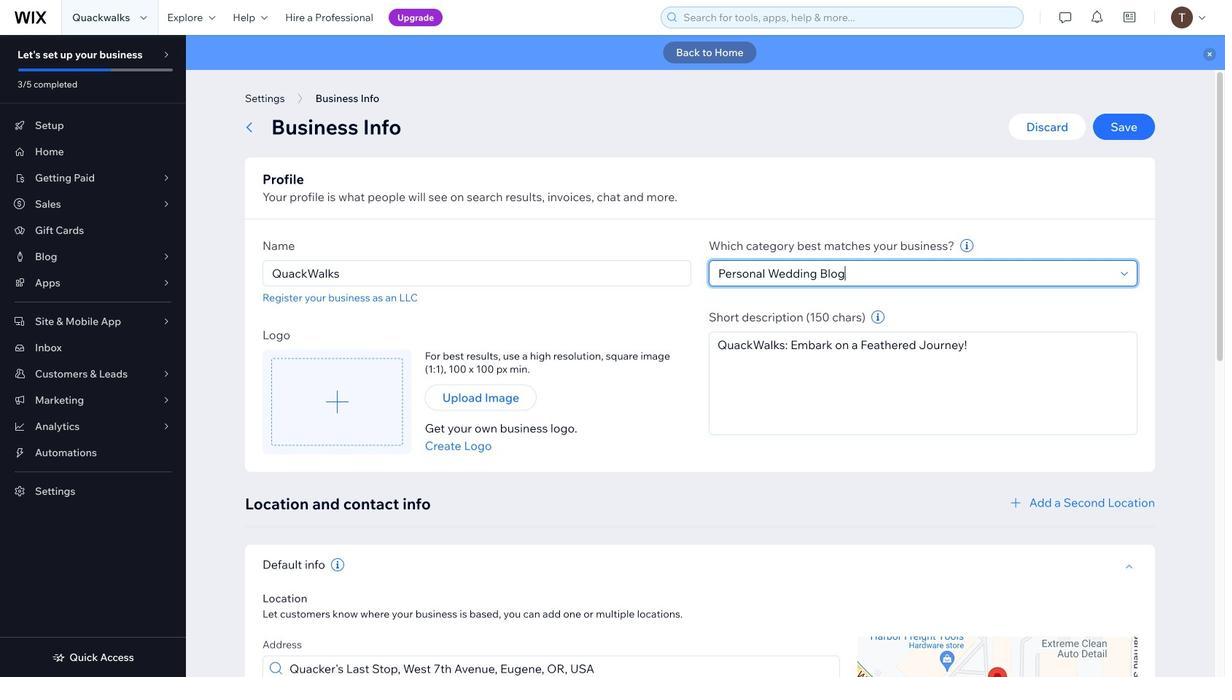 Task type: locate. For each thing, give the bounding box(es) containing it.
Search for tools, apps, help & more... field
[[679, 7, 1019, 28]]

sidebar element
[[0, 35, 186, 678]]

map region
[[858, 637, 1138, 678]]

Search for your business address field
[[285, 657, 835, 678]]

Type your business name (e.g., Amy's Shoes) field
[[268, 261, 686, 286]]

alert
[[186, 35, 1226, 70]]



Task type: vqa. For each thing, say whether or not it's contained in the screenshot.
ON SALE
no



Task type: describe. For each thing, give the bounding box(es) containing it.
Describe your business here. What makes it great? Use short catchy text to tell people what you do or offer. text field
[[709, 332, 1138, 436]]

Enter your business or website type field
[[714, 261, 1117, 286]]



